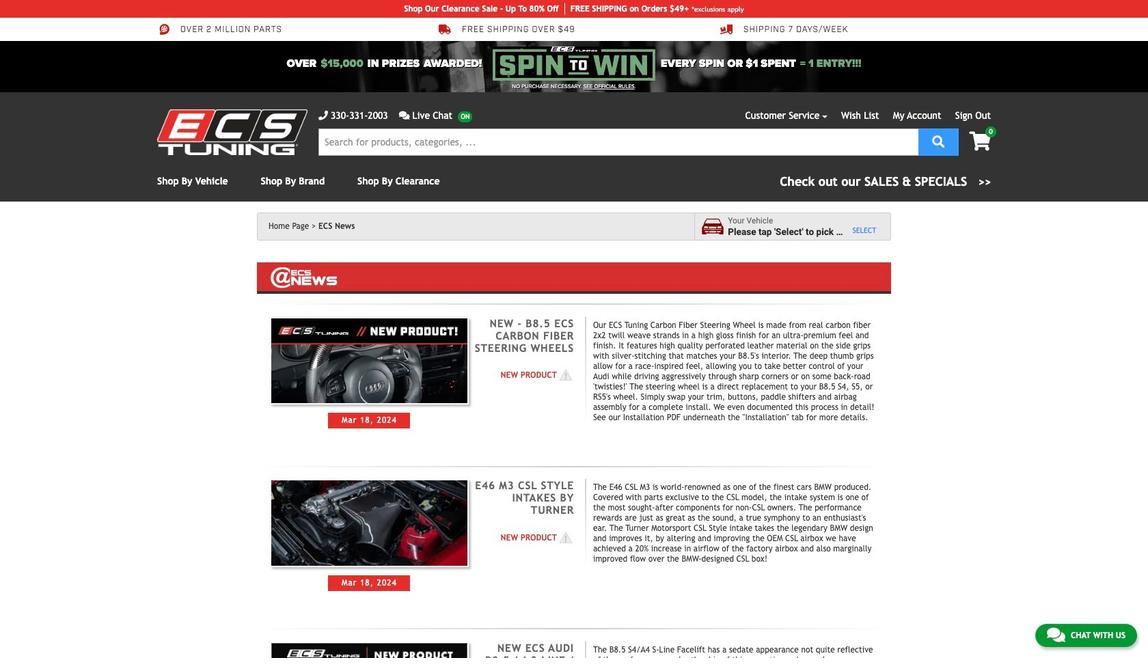 Task type: vqa. For each thing, say whether or not it's contained in the screenshot.
4 image
yes



Task type: locate. For each thing, give the bounding box(es) containing it.
0 horizontal spatial comments image
[[399, 111, 410, 120]]

ecs tuning image
[[157, 109, 308, 155]]

ecs tuning 'spin to win' contest logo image
[[493, 46, 655, 81]]

4 image for new - b8.5 ecs carbon fiber steering wheels image
[[557, 369, 574, 382]]

new ecs audi b8.5 a4 s-line / s4 gloss black exterior image
[[270, 642, 469, 658]]

2 4 image from the top
[[557, 531, 574, 545]]

1 horizontal spatial comments image
[[1047, 627, 1065, 643]]

Search text field
[[318, 128, 919, 156]]

0 vertical spatial 4 image
[[557, 369, 574, 382]]

1 4 image from the top
[[557, 369, 574, 382]]

comments image
[[399, 111, 410, 120], [1047, 627, 1065, 643]]

4 image
[[557, 369, 574, 382], [557, 531, 574, 545]]

1 vertical spatial 4 image
[[557, 531, 574, 545]]

phone image
[[318, 111, 328, 120]]

0 vertical spatial comments image
[[399, 111, 410, 120]]



Task type: describe. For each thing, give the bounding box(es) containing it.
new - b8.5 ecs carbon fiber steering wheels image
[[270, 317, 469, 405]]

4 image for e46 m3 csl style intakes by turner image
[[557, 531, 574, 545]]

shopping cart image
[[969, 132, 991, 151]]

search image
[[932, 135, 945, 147]]

1 vertical spatial comments image
[[1047, 627, 1065, 643]]

e46 m3 csl style intakes by turner image
[[270, 479, 469, 567]]



